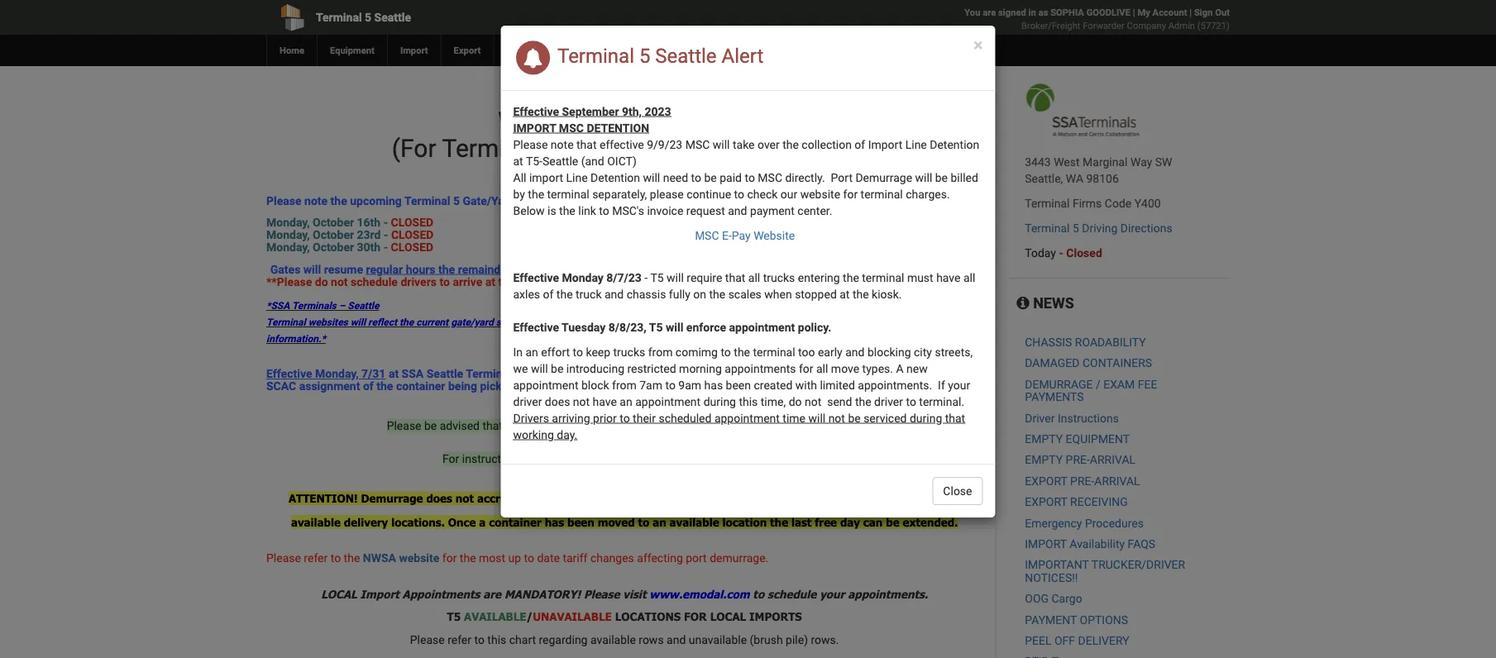Task type: locate. For each thing, give the bounding box(es) containing it.
0 horizontal spatial up
[[508, 552, 521, 565]]

2 map from the left
[[806, 134, 855, 163]]

0 vertical spatial website
[[800, 187, 840, 201]]

0 horizontal spatial import
[[513, 121, 556, 135]]

1 vertical spatial prior
[[593, 411, 617, 425]]

to inside *ssa terminals – seattle terminal websites will reflect the current gate/yard schedules. please do not rely on information from outside parties as they may not reflect the most up to date information.*
[[950, 317, 959, 328]]

in right signed
[[1029, 7, 1036, 18]]

website up center. at the right top of the page
[[800, 187, 840, 201]]

1 vertical spatial moved
[[598, 515, 635, 529]]

free inside 'attention! demurrage does not accrue until containers are moved into deliverable locations. please see chart below for available delivery locations. once a container has been moved to an available location the last free day can be extended.'
[[815, 515, 837, 529]]

t5 inside welcome to terminal 5 (for terminal map click here, t5 yard map )
[[715, 134, 744, 163]]

1 horizontal spatial has
[[704, 378, 723, 392]]

0 vertical spatial a
[[725, 419, 731, 433]]

into
[[669, 492, 690, 505]]

t5 inside weekend gate guidelines please be advised that beginning june 3, 2023 t5 will be open for a fee based weekend gate. this will not affect container free time. for instructions on participation please refer to the weekend gate link .
[[627, 419, 641, 433]]

1 vertical spatial demurrage
[[361, 492, 423, 505]]

0 vertical spatial their
[[644, 367, 668, 381]]

has
[[704, 378, 723, 392], [545, 515, 564, 529]]

map
[[544, 134, 593, 163], [806, 134, 855, 163]]

exam
[[1103, 378, 1135, 391]]

terminal 5 seattle image
[[1025, 83, 1140, 137]]

1 vertical spatial schedule
[[768, 588, 817, 601]]

refer up into
[[646, 452, 670, 466]]

msc up check
[[758, 171, 782, 184]]

and inside in an effort to keep trucks from comimg to the terminal too early and blocking city streets, we will be introducing restricted morning appointments for all move types. a new appointment block from 7am to 9am has been created with limited appointments.  if your driver does not have an appointment during this time, do not  send the driver to terminal. drivers arriving prior to their scheduled appointment time will not be serviced during that working day.
[[845, 345, 865, 359]]

this down the available in the left of the page
[[487, 633, 506, 647]]

link
[[586, 380, 608, 393], [782, 452, 804, 466]]

open
[[679, 419, 705, 433]]

their inside in an effort to keep trucks from comimg to the terminal too early and blocking city streets, we will be introducing restricted morning appointments for all move types. a new appointment block from 7am to 9am has been created with limited appointments.  if your driver does not have an appointment during this time, do not  send the driver to terminal. drivers arriving prior to their scheduled appointment time will not be serviced during that working day.
[[633, 411, 656, 425]]

the right send
[[855, 395, 871, 409]]

9th,
[[622, 105, 642, 118]]

0 vertical spatial most
[[911, 317, 934, 328]]

seattle up import link
[[374, 10, 411, 24]]

trucks inside - t5 will require that all trucks entering the terminal must have all axles of the truck and chassis fully on the scales when stopped at the kiosk.
[[763, 271, 795, 285]]

driver down up.
[[513, 395, 542, 409]]

please up the t5 available / unavailable locations for local imports
[[584, 588, 620, 601]]

not left rely
[[593, 317, 608, 328]]

moved left into
[[628, 492, 665, 505]]

and up move
[[845, 345, 865, 359]]

5 up equipment
[[365, 10, 371, 24]]

have right must
[[936, 271, 961, 285]]

2 vertical spatial refer
[[448, 633, 471, 647]]

1 horizontal spatial date
[[961, 317, 981, 328]]

not inside weekend gate guidelines please be advised that beginning june 3, 2023 t5 will be open for a fee based weekend gate. this will not affect container free time. for instructions on participation please refer to the weekend gate link .
[[571, 436, 587, 450]]

locations
[[615, 610, 681, 624]]

1 horizontal spatial available
[[590, 633, 636, 647]]

on right rely
[[629, 317, 640, 328]]

info circle image
[[1017, 295, 1029, 310]]

to
[[607, 106, 629, 136], [691, 171, 701, 184], [745, 171, 755, 184], [734, 187, 744, 201], [599, 204, 609, 218], [440, 275, 450, 289], [597, 275, 608, 289], [950, 317, 959, 328], [573, 345, 583, 359], [721, 345, 731, 359], [945, 367, 955, 381], [665, 378, 676, 392], [906, 395, 916, 409], [620, 411, 630, 425], [673, 452, 683, 466], [638, 515, 650, 529], [331, 552, 341, 565], [524, 552, 534, 565], [753, 588, 764, 601], [474, 633, 485, 647]]

please up gates
[[266, 194, 302, 208]]

0 horizontal spatial link
[[586, 380, 608, 393]]

1 horizontal spatial local
[[710, 610, 746, 624]]

gate/yard
[[451, 317, 494, 328]]

driver
[[1025, 411, 1055, 425]]

trucks up when
[[763, 271, 795, 285]]

0 horizontal spatial note
[[304, 194, 328, 208]]

0 horizontal spatial refer
[[304, 552, 328, 565]]

new
[[907, 362, 928, 375]]

sign
[[1194, 7, 1213, 18]]

1 horizontal spatial /
[[1096, 378, 1101, 391]]

1 horizontal spatial demurrage
[[856, 171, 912, 184]]

will inside *ssa terminals – seattle terminal websites will reflect the current gate/yard schedules. please do not rely on information from outside parties as they may not reflect the most up to date information.*
[[350, 317, 366, 328]]

demurrage inside effective september 9th, 2023 import msc detention please note that effective 9/9/23 msc will take over the collection of import line detention at t5-seattle (and oict) all import line detention will need to be paid to msc directly.  port demurrage will be billed by the terminal separately, please continue to check our website for terminal charges. below is the link to msc's invoice request and payment center.
[[856, 171, 912, 184]]

0 vertical spatial in
[[1029, 7, 1036, 18]]

and inside - t5 will require that all trucks entering the terminal must have all axles of the truck and chassis fully on the scales when stopped at the kiosk.
[[605, 287, 624, 301]]

be up charges.
[[935, 171, 948, 184]]

please up "day" at right bottom
[[815, 492, 851, 505]]

1 horizontal spatial refer
[[448, 633, 471, 647]]

line
[[905, 138, 927, 151], [566, 171, 588, 184]]

weekend gate link link
[[705, 452, 804, 466]]

1 horizontal spatial rfid
[[762, 367, 787, 381]]

changes
[[590, 552, 634, 565]]

import availability faqs link
[[1025, 537, 1156, 551]]

2 vertical spatial container
[[489, 515, 542, 529]]

rfid tag link
[[537, 380, 611, 393]]

will inside gates will resume regular hours the remainder of those weeks unless otherwise noted. **please do not schedule drivers to arrive at the terminals prior to gate opening at 8:00 am!**
[[303, 263, 321, 276]]

0 vertical spatial container
[[396, 380, 445, 393]]

on inside - t5 will require that all trucks entering the terminal must have all axles of the truck and chassis fully on the scales when stopped at the kiosk.
[[693, 287, 706, 301]]

been down containers
[[567, 515, 594, 529]]

2 horizontal spatial container
[[623, 436, 672, 450]]

weekend
[[788, 419, 834, 433]]

0 horizontal spatial available
[[291, 515, 341, 529]]

prior inside in an effort to keep trucks from comimg to the terminal too early and blocking city streets, we will be introducing restricted morning appointments for all move types. a new appointment block from 7am to 9am has been created with limited appointments.  if your driver does not have an appointment during this time, do not  send the driver to terminal. drivers arriving prior to their scheduled appointment time will not be serviced during that working day.
[[593, 411, 617, 425]]

0 horizontal spatial line
[[566, 171, 588, 184]]

1 vertical spatial are
[[607, 492, 625, 505]]

parties
[[757, 317, 788, 328]]

1 vertical spatial do
[[580, 317, 591, 328]]

today up collection
[[835, 76, 866, 89]]

2 horizontal spatial all
[[964, 271, 975, 285]]

that
[[577, 138, 597, 151], [725, 271, 745, 285], [945, 411, 965, 425], [483, 419, 503, 433]]

terminal 5 seattle alert
[[553, 45, 764, 68]]

effective for effective monday, 7/31
[[266, 367, 312, 381]]

date up streets,
[[961, 317, 981, 328]]

from left outside
[[697, 317, 719, 328]]

*ssa
[[266, 300, 290, 312]]

up.
[[517, 380, 534, 393]]

effective tuesday 8/8/23, t5 will enforce appointment policy.
[[513, 320, 834, 334]]

5 up take
[[737, 106, 751, 136]]

0 vertical spatial msc
[[559, 121, 584, 135]]

reflect left current in the left top of the page
[[368, 317, 397, 328]]

an inside 'attention! demurrage does not accrue until containers are moved into deliverable locations. please see chart below for available delivery locations. once a container has been moved to an available location the last free day can be extended.'
[[653, 515, 666, 529]]

note down welcome
[[551, 138, 574, 151]]

23rd
[[357, 228, 381, 242]]

5 inside please note the upcoming terminal 5 gate/yard schedule. monday, october 16th - closed monday, october 23rd - closed monday, october 30th - closed
[[453, 194, 460, 208]]

terminal.
[[919, 395, 965, 409]]

seattle inside at ssa seattle terminals all trucks must have their license plate and rfid tag properly paired in emodal to the scac assignment of the container being picked up.
[[427, 367, 463, 381]]

container down guidelines
[[623, 436, 672, 450]]

1 horizontal spatial |
[[1190, 7, 1192, 18]]

september
[[562, 105, 619, 118]]

websites
[[308, 317, 348, 328]]

does inside in an effort to keep trucks from comimg to the terminal too early and blocking city streets, we will be introducing restricted morning appointments for all move types. a new appointment block from 7am to 9am has been created with limited appointments.  if your driver does not have an appointment during this time, do not  send the driver to terminal. drivers arriving prior to their scheduled appointment time will not be serviced during that working day.
[[545, 395, 570, 409]]

the down kiosk.
[[895, 317, 909, 328]]

does up 'once'
[[426, 492, 452, 505]]

terminal up 9/9/23
[[635, 106, 731, 136]]

refer down the attention!
[[304, 552, 328, 565]]

t5
[[715, 134, 744, 163], [650, 271, 664, 285], [649, 320, 663, 334], [627, 419, 641, 433], [447, 610, 461, 624]]

1 vertical spatial a
[[479, 515, 486, 529]]

entering
[[798, 271, 840, 285]]

0 vertical spatial demurrage
[[856, 171, 912, 184]]

as inside *ssa terminals – seattle terminal websites will reflect the current gate/yard schedules. please do not rely on information from outside parties as they may not reflect the most up to date information.*
[[790, 317, 801, 328]]

account
[[1153, 7, 1187, 18]]

take
[[733, 138, 755, 151]]

roadability
[[1075, 336, 1146, 349]]

import inside effective september 9th, 2023 import msc detention please note that effective 9/9/23 msc will take over the collection of import line detention at t5-seattle (and oict) all import line detention will need to be paid to msc directly.  port demurrage will be billed by the terminal separately, please continue to check our website for terminal charges. below is the link to msc's invoice request and payment center.
[[868, 138, 903, 151]]

have right "must"
[[617, 367, 641, 381]]

0 vertical spatial is
[[869, 76, 877, 89]]

terminal inside in an effort to keep trucks from comimg to the terminal too early and blocking city streets, we will be introducing restricted morning appointments for all move types. a new appointment block from 7am to 9am has been created with limited appointments.  if your driver does not have an appointment during this time, do not  send the driver to terminal. drivers arriving prior to their scheduled appointment time will not be serviced during that working day.
[[753, 345, 795, 359]]

advised
[[440, 419, 480, 433]]

the up appointments
[[734, 345, 750, 359]]

0 horizontal spatial container
[[396, 380, 445, 393]]

today
[[835, 76, 866, 89], [1025, 246, 1056, 260]]

/ down mandatory! at the bottom left of page
[[526, 610, 533, 624]]

has down containers
[[545, 515, 564, 529]]

5 for terminal 5 seattle alert
[[639, 45, 650, 68]]

0 horizontal spatial a
[[479, 515, 486, 529]]

they
[[803, 317, 823, 328]]

all right must
[[964, 271, 975, 285]]

t5-
[[526, 154, 543, 168]]

rfid
[[762, 367, 787, 381], [537, 380, 561, 393]]

paired
[[855, 367, 888, 381]]

from inside *ssa terminals – seattle terminal websites will reflect the current gate/yard schedules. please do not rely on information from outside parties as they may not reflect the most up to date information.*
[[697, 317, 719, 328]]

empty equipment link
[[1025, 432, 1130, 446]]

been inside in an effort to keep trucks from comimg to the terminal too early and blocking city streets, we will be introducing restricted morning appointments for all move types. a new appointment block from 7am to 9am has been created with limited appointments.  if your driver does not have an appointment during this time, do not  send the driver to terminal. drivers arriving prior to their scheduled appointment time will not be serviced during that working day.
[[726, 378, 751, 392]]

to up imports
[[753, 588, 764, 601]]

map up port at top right
[[806, 134, 855, 163]]

to inside weekend gate guidelines please be advised that beginning june 3, 2023 t5 will be open for a fee based weekend gate. this will not affect container free time. for instructions on participation please refer to the weekend gate link .
[[673, 452, 683, 466]]

please up t5-
[[513, 138, 548, 151]]

0 vertical spatial import
[[400, 45, 428, 56]]

the left terminals
[[498, 275, 515, 289]]

1 vertical spatial 2023
[[599, 419, 625, 433]]

1 horizontal spatial in
[[1029, 7, 1036, 18]]

oog cargo link
[[1025, 592, 1082, 606]]

scheduled
[[659, 411, 712, 425]]

of left the those
[[514, 263, 525, 276]]

prior
[[570, 275, 595, 289], [593, 411, 617, 425]]

- right 16th
[[383, 215, 388, 229]]

detention up 'separately,'
[[591, 171, 640, 184]]

import inside effective september 9th, 2023 import msc detention please note that effective 9/9/23 msc will take over the collection of import line detention at t5-seattle (and oict) all import line detention will need to be paid to msc directly.  port demurrage will be billed by the terminal separately, please continue to check our website for terminal charges. below is the link to msc's invoice request and payment center.
[[513, 121, 556, 135]]

effective inside effective september 9th, 2023 import msc detention please note that effective 9/9/23 msc will take over the collection of import line detention at t5-seattle (and oict) all import line detention will need to be paid to msc directly.  port demurrage will be billed by the terminal separately, please continue to check our website for terminal charges. below is the link to msc's invoice request and payment center.
[[513, 105, 559, 118]]

chassis roadability damaged containers demurrage / exam fee payments driver instructions empty equipment empty pre-arrival export pre-arrival export receiving emergency procedures import availability faqs important trucker/driver notices!! oog cargo payment options peel off delivery
[[1025, 336, 1185, 648]]

seattle up import
[[543, 154, 578, 168]]

1 horizontal spatial map
[[806, 134, 855, 163]]

0 vertical spatial this
[[739, 395, 758, 409]]

below
[[513, 204, 545, 218]]

that inside weekend gate guidelines please be advised that beginning june 3, 2023 t5 will be open for a fee based weekend gate. this will not affect container free time. for instructions on participation please refer to the weekend gate link .
[[483, 419, 503, 433]]

will up fully
[[667, 271, 684, 285]]

2 horizontal spatial an
[[653, 515, 666, 529]]

drivers
[[513, 411, 549, 425]]

line down (and
[[566, 171, 588, 184]]

*ssa terminals – seattle terminal websites will reflect the current gate/yard schedules. please do not rely on information from outside parties as they may not reflect the most up to date information.*
[[266, 300, 981, 345]]

1 horizontal spatial are
[[607, 492, 625, 505]]

import right ) at top right
[[868, 138, 903, 151]]

for inside weekend gate guidelines please be advised that beginning june 3, 2023 t5 will be open for a fee based weekend gate. this will not affect container free time. for instructions on participation please refer to the weekend gate link .
[[708, 419, 722, 433]]

based
[[754, 419, 785, 433]]

home link
[[266, 35, 317, 66]]

export pre-arrival link
[[1025, 474, 1140, 488]]

website right nwsa
[[399, 552, 439, 565]]

container inside weekend gate guidelines please be advised that beginning june 3, 2023 t5 will be open for a fee based weekend gate. this will not affect container free time. for instructions on participation please refer to the weekend gate link .
[[623, 436, 672, 450]]

1 horizontal spatial website
[[800, 187, 840, 201]]

terminal inside - t5 will require that all trucks entering the terminal must have all axles of the truck and chassis fully on the scales when stopped at the kiosk.
[[862, 271, 904, 285]]

- inside - t5 will require that all trucks entering the terminal must have all axles of the truck and chassis fully on the scales when stopped at the kiosk.
[[645, 271, 648, 285]]

the down the time. at the left of the page
[[686, 452, 702, 466]]

as
[[1039, 7, 1048, 18], [790, 317, 801, 328]]

0 horizontal spatial is
[[548, 204, 556, 218]]

(for
[[392, 134, 436, 163]]

1 vertical spatial from
[[648, 345, 673, 359]]

date inside *ssa terminals – seattle terminal websites will reflect the current gate/yard schedules. please do not rely on information from outside parties as they may not reflect the most up to date information.*
[[961, 317, 981, 328]]

0 vertical spatial does
[[545, 395, 570, 409]]

information.*
[[266, 333, 326, 345]]

does inside 'attention! demurrage does not accrue until containers are moved into deliverable locations. please see chart below for available delivery locations. once a container has been moved to an available location the last free day can be extended.'
[[426, 492, 452, 505]]

of inside at ssa seattle terminals all trucks must have their license plate and rfid tag properly paired in emodal to the scac assignment of the container being picked up.
[[363, 380, 374, 393]]

been inside 'attention! demurrage does not accrue until containers are moved into deliverable locations. please see chart below for available delivery locations. once a container has been moved to an available location the last free day can be extended.'
[[567, 515, 594, 529]]

1 horizontal spatial today
[[1025, 246, 1056, 260]]

have
[[936, 271, 961, 285], [617, 367, 641, 381], [593, 395, 617, 409]]

- t5 will require that all trucks entering the terminal must have all axles of the truck and chassis fully on the scales when stopped at the kiosk.
[[513, 271, 975, 301]]

0 vertical spatial /
[[1096, 378, 1101, 391]]

8/8/23,
[[608, 320, 647, 334]]

move
[[831, 362, 859, 375]]

reflect down kiosk.
[[863, 317, 892, 328]]

effective for effective tuesday 8/8/23, t5 will enforce appointment policy.
[[513, 320, 559, 334]]

link inside weekend gate guidelines please be advised that beginning june 3, 2023 t5 will be open for a fee based weekend gate. this will not affect container free time. for instructions on participation please refer to the weekend gate link .
[[782, 452, 804, 466]]

prior left unless
[[570, 275, 595, 289]]

appointment
[[729, 320, 795, 334], [513, 378, 579, 392], [635, 395, 701, 409], [715, 411, 780, 425]]

1 driver from the left
[[513, 395, 542, 409]]

1 horizontal spatial link
[[782, 452, 804, 466]]

the inside please note the upcoming terminal 5 gate/yard schedule. monday, october 16th - closed monday, october 23rd - closed monday, october 30th - closed
[[331, 194, 347, 208]]

1 | from the left
[[1133, 7, 1135, 18]]

import
[[513, 121, 556, 135], [1025, 537, 1067, 551]]

1 horizontal spatial most
[[911, 317, 934, 328]]

please inside effective september 9th, 2023 import msc detention please note that effective 9/9/23 msc will take over the collection of import line detention at t5-seattle (and oict) all import line detention will need to be paid to msc directly.  port demurrage will be billed by the terminal separately, please continue to check our website for terminal charges. below is the link to msc's invoice request and payment center.
[[513, 138, 548, 151]]

)
[[855, 134, 863, 163]]

× button
[[974, 35, 983, 55]]

0 horizontal spatial chart
[[509, 633, 536, 647]]

rfid tag link link
[[537, 380, 611, 393]]

at ssa seattle terminals all trucks must have their license plate and rfid tag properly paired in emodal to the scac assignment of the container being picked up.
[[266, 367, 975, 393]]

terminal up all
[[442, 134, 538, 163]]

available down the attention!
[[291, 515, 341, 529]]

effective for effective september 9th, 2023 import msc detention please note that effective 9/9/23 msc will take over the collection of import line detention at t5-seattle (and oict) all import line detention will need to be paid to msc directly.  port demurrage will be billed by the terminal separately, please continue to check our website for terminal charges. below is the link to msc's invoice request and payment center.
[[513, 105, 559, 118]]

1 vertical spatial empty
[[1025, 453, 1063, 467]]

t5 up paid
[[715, 134, 744, 163]]

t5 available / unavailable locations for local imports
[[447, 610, 802, 624]]

1 vertical spatial during
[[910, 411, 942, 425]]

for down port at top right
[[843, 187, 858, 201]]

demurrage inside 'attention! demurrage does not accrue until containers are moved into deliverable locations. please see chart below for available delivery locations. once a container has been moved to an available location the last free day can be extended.'
[[361, 492, 423, 505]]

terminal inside terminal 5 seattle link
[[316, 10, 362, 24]]

procedures
[[1085, 516, 1144, 530]]

note inside please note the upcoming terminal 5 gate/yard schedule. monday, october 16th - closed monday, october 23rd - closed monday, october 30th - closed
[[304, 194, 328, 208]]

center.
[[798, 204, 832, 218]]

with
[[795, 378, 817, 392]]

damaged containers link
[[1025, 357, 1152, 370]]

license
[[671, 367, 708, 381]]

0 vertical spatial note
[[551, 138, 574, 151]]

at left t5-
[[513, 154, 523, 168]]

0 vertical spatial please
[[650, 187, 684, 201]]

terminal 5 driving directions
[[1025, 221, 1173, 235]]

to inside 'attention! demurrage does not accrue until containers are moved into deliverable locations. please see chart below for available delivery locations. once a container has been moved to an available location the last free day can be extended.'
[[638, 515, 650, 529]]

1 horizontal spatial terminals
[[466, 367, 518, 381]]

is
[[869, 76, 877, 89], [548, 204, 556, 218]]

0 vertical spatial date
[[961, 317, 981, 328]]

not up participation
[[571, 436, 587, 450]]

terminals down in
[[466, 367, 518, 381]]

0 horizontal spatial please
[[609, 452, 643, 466]]

1 horizontal spatial note
[[551, 138, 574, 151]]

1 horizontal spatial detention
[[930, 138, 979, 151]]

do up time
[[789, 395, 802, 409]]

0 horizontal spatial during
[[704, 395, 736, 409]]

refer for please refer to the nwsa website for the most up to date tariff changes affecting port demurrage.
[[304, 552, 328, 565]]

5 for terminal 5 driving directions
[[1073, 221, 1079, 235]]

that up (and
[[577, 138, 597, 151]]

1 vertical spatial most
[[479, 552, 505, 565]]

import up t5-
[[513, 121, 556, 135]]

as left they at the top right
[[790, 317, 801, 328]]

1 horizontal spatial chart
[[876, 492, 905, 505]]

rfid inside at ssa seattle terminals all trucks must have their license plate and rfid tag properly paired in emodal to the scac assignment of the container being picked up.
[[762, 367, 787, 381]]

and up pay
[[728, 204, 747, 218]]

t5 inside - t5 will require that all trucks entering the terminal must have all axles of the truck and chassis fully on the scales when stopped at the kiosk.
[[650, 271, 664, 285]]

equipment
[[330, 45, 375, 56]]

please up invoice
[[650, 187, 684, 201]]

0 horizontal spatial in
[[891, 367, 900, 381]]

1 vertical spatial export
[[1025, 495, 1067, 509]]

container
[[396, 380, 445, 393], [623, 436, 672, 450], [489, 515, 542, 529]]

of right axles
[[543, 287, 554, 301]]

msc
[[559, 121, 584, 135], [685, 138, 710, 151], [758, 171, 782, 184]]

pre- down "empty pre-arrival" link
[[1070, 474, 1095, 488]]

1 vertical spatial link
[[782, 452, 804, 466]]

if
[[938, 378, 945, 392]]

please down affect
[[609, 452, 643, 466]]

do inside *ssa terminals – seattle terminal websites will reflect the current gate/yard schedules. please do not rely on information from outside parties as they may not reflect the most up to date information.*
[[580, 317, 591, 328]]

gates will resume regular hours the remainder of those weeks unless otherwise noted. **please do not schedule drivers to arrive at the terminals prior to gate opening at 8:00 am!**
[[266, 263, 750, 289]]

not inside 'attention! demurrage does not accrue until containers are moved into deliverable locations. please see chart below for available delivery locations. once a container has been moved to an available location the last free day can be extended.'
[[456, 492, 474, 505]]

and down 8/7/23
[[605, 287, 624, 301]]

arrive
[[453, 275, 483, 289]]

1 empty from the top
[[1025, 432, 1063, 446]]

seattle for terminal 5 seattle
[[374, 10, 411, 24]]

import down emergency
[[1025, 537, 1067, 551]]

0 vertical spatial prior
[[570, 275, 595, 289]]

will down guidelines
[[644, 419, 661, 433]]

2 horizontal spatial are
[[983, 7, 996, 18]]

free inside weekend gate guidelines please be advised that beginning june 3, 2023 t5 will be open for a fee based weekend gate. this will not affect container free time. for instructions on participation please refer to the weekend gate link .
[[675, 436, 695, 450]]

refer for please refer to this chart regarding available rows and unavailable (brush pile) rows.
[[448, 633, 471, 647]]

0 vertical spatial on
[[693, 287, 706, 301]]

0 horizontal spatial reflect
[[368, 317, 397, 328]]

website inside effective september 9th, 2023 import msc detention please note that effective 9/9/23 msc will take over the collection of import line detention at t5-seattle (and oict) all import line detention will need to be paid to msc directly.  port demurrage will be billed by the terminal separately, please continue to check our website for terminal charges. below is the link to msc's invoice request and payment center.
[[800, 187, 840, 201]]

from up restricted
[[648, 345, 673, 359]]

1 vertical spatial free
[[815, 515, 837, 529]]

up inside *ssa terminals – seattle terminal websites will reflect the current gate/yard schedules. please do not rely on information from outside parties as they may not reflect the most up to date information.*
[[936, 317, 948, 328]]

until
[[517, 492, 542, 505]]

weekend gate guidelines please be advised that beginning june 3, 2023 t5 will be open for a fee based weekend gate. this will not affect container free time. for instructions on participation please refer to the weekend gate link .
[[387, 403, 862, 466]]

1 closed from the top
[[391, 215, 434, 229]]

1 horizontal spatial schedule
[[768, 588, 817, 601]]

2 horizontal spatial import
[[868, 138, 903, 151]]

1 vertical spatial been
[[567, 515, 594, 529]]

(brush
[[750, 633, 783, 647]]

1 horizontal spatial 2023
[[645, 105, 671, 118]]

map right t5-
[[544, 134, 593, 163]]

demurrage
[[856, 171, 912, 184], [361, 492, 423, 505]]

on down "require"
[[693, 287, 706, 301]]

1 vertical spatial today
[[1025, 246, 1056, 260]]

early
[[818, 345, 843, 359]]

0 horizontal spatial as
[[790, 317, 801, 328]]

on inside weekend gate guidelines please be advised that beginning june 3, 2023 t5 will be open for a fee based weekend gate. this will not affect container free time. for instructions on participation please refer to the weekend gate link .
[[526, 452, 539, 466]]

pre- down empty equipment link
[[1066, 453, 1090, 467]]

your inside in an effort to keep trucks from comimg to the terminal too early and blocking city streets, we will be introducing restricted morning appointments for all move types. a new appointment block from 7am to 9am has been created with limited appointments.  if your driver does not have an appointment during this time, do not  send the driver to terminal. drivers arriving prior to their scheduled appointment time will not be serviced during that working day.
[[948, 378, 970, 392]]

1 map from the left
[[544, 134, 593, 163]]

terminal 5 seattle
[[316, 10, 411, 24]]

please inside weekend gate guidelines please be advised that beginning june 3, 2023 t5 will be open for a fee based weekend gate. this will not affect container free time. for instructions on participation please refer to the weekend gate link .
[[387, 419, 421, 433]]

1 horizontal spatial line
[[905, 138, 927, 151]]

has inside in an effort to keep trucks from comimg to the terminal too early and blocking city streets, we will be introducing restricted morning appointments for all move types. a new appointment block from 7am to 9am has been created with limited appointments.  if your driver does not have an appointment during this time, do not  send the driver to terminal. drivers arriving prior to their scheduled appointment time will not be serviced during that working day.
[[704, 378, 723, 392]]

the left link
[[559, 204, 575, 218]]

0 vertical spatial chart
[[876, 492, 905, 505]]

2023 right 9th,
[[645, 105, 671, 118]]

1 vertical spatial terminals
[[466, 367, 518, 381]]

will down june
[[551, 436, 568, 450]]

up up mandatory! at the bottom left of page
[[508, 552, 521, 565]]

trucks inside in an effort to keep trucks from comimg to the terminal too early and blocking city streets, we will be introducing restricted morning appointments for all move types. a new appointment block from 7am to 9am has been created with limited appointments.  if your driver does not have an appointment during this time, do not  send the driver to terminal. drivers arriving prior to their scheduled appointment time will not be serviced during that working day.
[[613, 345, 645, 359]]

does up arriving on the bottom left of the page
[[545, 395, 570, 409]]

continue
[[687, 187, 731, 201]]

terminal down *ssa
[[266, 317, 306, 328]]

at inside effective september 9th, 2023 import msc detention please note that effective 9/9/23 msc will take over the collection of import line detention at t5-seattle (and oict) all import line detention will need to be paid to msc directly.  port demurrage will be billed by the terminal separately, please continue to check our website for terminal charges. below is the link to msc's invoice request and payment center.
[[513, 154, 523, 168]]

t5 down appointments
[[447, 610, 461, 624]]

a
[[896, 362, 904, 375]]

0 vertical spatial schedule
[[351, 275, 398, 289]]

local up unavailable
[[710, 610, 746, 624]]

code
[[1105, 196, 1132, 210]]

2 horizontal spatial do
[[789, 395, 802, 409]]

do down truck
[[580, 317, 591, 328]]

news
[[1029, 294, 1074, 312]]

and right plate
[[740, 367, 759, 381]]

of right collection
[[855, 138, 865, 151]]

terminal up equipment link
[[316, 10, 362, 24]]

your up rows.
[[820, 588, 845, 601]]

for inside effective september 9th, 2023 import msc detention please note that effective 9/9/23 msc will take over the collection of import line detention at t5-seattle (and oict) all import line detention will need to be paid to msc directly.  port demurrage will be billed by the terminal separately, please continue to check our website for terminal charges. below is the link to msc's invoice request and payment center.
[[843, 187, 858, 201]]

0 horizontal spatial are
[[483, 588, 501, 601]]



Task type: describe. For each thing, give the bounding box(es) containing it.
2023 inside effective september 9th, 2023 import msc detention please note that effective 9/9/23 msc will take over the collection of import line detention at t5-seattle (and oict) all import line detention will need to be paid to msc directly.  port demurrage will be billed by the terminal separately, please continue to check our website for terminal charges. below is the link to msc's invoice request and payment center.
[[645, 105, 671, 118]]

serviced
[[864, 411, 907, 425]]

0 vertical spatial an
[[526, 345, 538, 359]]

seattle inside *ssa terminals – seattle terminal websites will reflect the current gate/yard schedules. please do not rely on information from outside parties as they may not reflect the most up to date information.*
[[348, 300, 379, 312]]

to right 7am
[[665, 378, 676, 392]]

terminal up link
[[547, 187, 589, 201]]

in inside at ssa seattle terminals all trucks must have their license plate and rfid tag properly paired in emodal to the scac assignment of the container being picked up.
[[891, 367, 900, 381]]

appointments
[[725, 362, 796, 375]]

the right the hours
[[438, 263, 455, 276]]

in
[[513, 345, 523, 359]]

prior inside gates will resume regular hours the remainder of those weeks unless otherwise noted. **please do not schedule drivers to arrive at the terminals prior to gate opening at 8:00 am!**
[[570, 275, 595, 289]]

do inside gates will resume regular hours the remainder of those weeks unless otherwise noted. **please do not schedule drivers to arrive at the terminals prior to gate opening at 8:00 am!**
[[315, 275, 328, 289]]

cargo
[[1052, 592, 1082, 606]]

all inside in an effort to keep trucks from comimg to the terminal too early and blocking city streets, we will be introducing restricted morning appointments for all move types. a new appointment block from 7am to 9am has been created with limited appointments.  if your driver does not have an appointment during this time, do not  send the driver to terminal. drivers arriving prior to their scheduled appointment time will not be serviced during that working day.
[[816, 362, 828, 375]]

the down streets,
[[958, 367, 975, 381]]

terminal 5 seattle link
[[266, 0, 653, 35]]

october up resume
[[313, 241, 354, 254]]

the left kiosk.
[[853, 287, 869, 301]]

scales
[[728, 287, 762, 301]]

today for today is monday, october 16
[[835, 76, 866, 89]]

please inside weekend gate guidelines please be advised that beginning june 3, 2023 t5 will be open for a fee based weekend gate. this will not affect container free time. for instructions on participation please refer to the weekend gate link .
[[609, 452, 643, 466]]

be inside 'attention! demurrage does not accrue until containers are moved into deliverable locations. please see chart below for available delivery locations. once a container has been moved to an available location the last free day can be extended.'
[[886, 515, 900, 529]]

will left need
[[643, 171, 660, 184]]

0 vertical spatial detention
[[930, 138, 979, 151]]

a inside weekend gate guidelines please be advised that beginning june 3, 2023 t5 will be open for a fee based weekend gate. this will not affect container free time. for instructions on participation please refer to the weekend gate link .
[[725, 419, 731, 433]]

the down 'once'
[[460, 552, 476, 565]]

be down guidelines
[[664, 419, 676, 433]]

1 vertical spatial locations.
[[391, 515, 445, 529]]

of inside effective september 9th, 2023 import msc detention please note that effective 9/9/23 msc will take over the collection of import line detention at t5-seattle (and oict) all import line detention will need to be paid to msc directly.  port demurrage will be billed by the terminal separately, please continue to check our website for terminal charges. below is the link to msc's invoice request and payment center.
[[855, 138, 865, 151]]

www.emodal.com
[[650, 588, 750, 601]]

have inside in an effort to keep trucks from comimg to the terminal too early and blocking city streets, we will be introducing restricted morning appointments for all move types. a new appointment block from 7am to 9am has been created with limited appointments.  if your driver does not have an appointment during this time, do not  send the driver to terminal. drivers arriving prior to their scheduled appointment time will not be serviced during that working day.
[[593, 395, 617, 409]]

the left ssa
[[377, 380, 393, 393]]

to inside welcome to terminal 5 (for terminal map click here, t5 yard map )
[[607, 106, 629, 136]]

export link
[[441, 35, 493, 66]]

0 horizontal spatial from
[[612, 378, 637, 392]]

2 horizontal spatial msc
[[758, 171, 782, 184]]

website
[[754, 229, 795, 243]]

weeks
[[560, 263, 593, 276]]

types.
[[862, 362, 893, 375]]

1 horizontal spatial during
[[910, 411, 942, 425]]

in an effort to keep trucks from comimg to the terminal too early and blocking city streets, we will be introducing restricted morning appointments for all move types. a new appointment block from 7am to 9am has been created with limited appointments.  if your driver does not have an appointment during this time, do not  send the driver to terminal. drivers arriving prior to their scheduled appointment time will not be serviced during that working day.
[[513, 345, 973, 442]]

schedule inside gates will resume regular hours the remainder of those weeks unless otherwise noted. **please do not schedule drivers to arrive at the terminals prior to gate opening at 8:00 am!**
[[351, 275, 398, 289]]

to up plate
[[721, 345, 731, 359]]

for inside 'attention! demurrage does not accrue until containers are moved into deliverable locations. please see chart below for available delivery locations. once a container has been moved to an available location the last free day can be extended.'
[[945, 492, 961, 505]]

schedules.
[[496, 317, 544, 328]]

the right over
[[783, 138, 799, 151]]

0 vertical spatial during
[[704, 395, 736, 409]]

instructions
[[1058, 411, 1119, 425]]

a inside 'attention! demurrage does not accrue until containers are moved into deliverable locations. please see chart below for available delivery locations. once a container has been moved to an available location the last free day can be extended.'
[[479, 515, 486, 529]]

import inside chassis roadability damaged containers demurrage / exam fee payments driver instructions empty equipment empty pre-arrival export pre-arrival export receiving emergency procedures import availability faqs important trucker/driver notices!! oog cargo payment options peel off delivery
[[1025, 537, 1067, 551]]

7/31
[[361, 367, 386, 381]]

the inside weekend gate guidelines please be advised that beginning june 3, 2023 t5 will be open for a fee based weekend gate. this will not affect container free time. for instructions on participation please refer to the weekend gate link .
[[686, 452, 702, 466]]

comimg
[[676, 345, 718, 359]]

on inside *ssa terminals – seattle terminal websites will reflect the current gate/yard schedules. please do not rely on information from outside parties as they may not reflect the most up to date information.*
[[629, 317, 640, 328]]

time.
[[698, 436, 723, 450]]

at left 8:00
[[681, 275, 692, 289]]

are inside you are signed in as sophia goodlive | my account | sign out broker/freight forwarder company admin (57721)
[[983, 7, 996, 18]]

please inside effective september 9th, 2023 import msc detention please note that effective 9/9/23 msc will take over the collection of import line detention at t5-seattle (and oict) all import line detention will need to be paid to msc directly.  port demurrage will be billed by the terminal separately, please continue to check our website for terminal charges. below is the link to msc's invoice request and payment center.
[[650, 187, 684, 201]]

trucks
[[544, 367, 579, 381]]

- right 23rd
[[384, 228, 388, 242]]

is inside effective september 9th, 2023 import msc detention please note that effective 9/9/23 msc will take over the collection of import line detention at t5-seattle (and oict) all import line detention will need to be paid to msc directly.  port demurrage will be billed by the terminal separately, please continue to check our website for terminal charges. below is the link to msc's invoice request and payment center.
[[548, 204, 556, 218]]

time,
[[761, 395, 786, 409]]

terminals inside at ssa seattle terminals all trucks must have their license plate and rfid tag properly paired in emodal to the scac assignment of the container being picked up.
[[466, 367, 518, 381]]

be down send
[[848, 411, 861, 425]]

tariff
[[563, 552, 588, 565]]

2 driver from the left
[[874, 395, 903, 409]]

the down "require"
[[709, 287, 725, 301]]

the left nwsa
[[344, 552, 360, 565]]

please inside 'attention! demurrage does not accrue until containers are moved into deliverable locations. please see chart below for available delivery locations. once a container has been moved to an available location the last free day can be extended.'
[[815, 492, 851, 505]]

forwarder
[[1083, 20, 1125, 31]]

to inside at ssa seattle terminals all trucks must have their license plate and rfid tag properly paired in emodal to the scac assignment of the container being picked up.
[[945, 367, 955, 381]]

being
[[448, 380, 477, 393]]

gate
[[755, 452, 779, 466]]

t5 yard map link
[[715, 134, 855, 163]]

2 | from the left
[[1190, 7, 1192, 18]]

gate/yard
[[463, 194, 515, 208]]

2 export from the top
[[1025, 495, 1067, 509]]

yard
[[750, 134, 799, 163]]

we
[[513, 362, 528, 375]]

over
[[758, 138, 780, 151]]

not right may
[[846, 317, 861, 328]]

pay
[[732, 229, 751, 243]]

1 horizontal spatial locations.
[[758, 492, 812, 505]]

and inside effective september 9th, 2023 import msc detention please note that effective 9/9/23 msc will take over the collection of import line detention at t5-seattle (and oict) all import line detention will need to be paid to msc directly.  port demurrage will be billed by the terminal separately, please continue to check our website for terminal charges. below is the link to msc's invoice request and payment center.
[[728, 204, 747, 218]]

to right paid
[[745, 171, 755, 184]]

regular
[[366, 263, 403, 276]]

are inside 'attention! demurrage does not accrue until containers are moved into deliverable locations. please see chart below for available delivery locations. once a container has been moved to an available location the last free day can be extended.'
[[607, 492, 625, 505]]

please inside *ssa terminals – seattle terminal websites will reflect the current gate/yard schedules. please do not rely on information from outside parties as they may not reflect the most up to date information.*
[[547, 317, 577, 328]]

goodlive
[[1086, 7, 1131, 18]]

unless
[[596, 263, 630, 276]]

welcome
[[498, 106, 601, 136]]

weekend
[[549, 403, 602, 417]]

0 horizontal spatial your
[[820, 588, 845, 601]]

the down effective monday 8/7/23
[[557, 287, 573, 301]]

at inside - t5 will require that all trucks entering the terminal must have all axles of the truck and chassis fully on the scales when stopped at the kiosk.
[[840, 287, 850, 301]]

chart inside 'attention! demurrage does not accrue until containers are moved into deliverable locations. please see chart below for available delivery locations. once a container has been moved to an available location the last free day can be extended.'
[[876, 492, 905, 505]]

effective monday, 7/31
[[266, 367, 386, 381]]

check
[[747, 187, 778, 201]]

pile)
[[786, 633, 808, 647]]

seattle for terminal 5 seattle alert
[[655, 45, 717, 68]]

to left nwsa
[[331, 552, 341, 565]]

oict)
[[607, 154, 637, 168]]

the left current in the left top of the page
[[399, 317, 414, 328]]

for inside in an effort to keep trucks from comimg to the terminal too early and blocking city streets, we will be introducing restricted morning appointments for all move types. a new appointment block from 7am to 9am has been created with limited appointments.  if your driver does not have an appointment during this time, do not  send the driver to terminal. drivers arriving prior to their scheduled appointment time will not be serviced during that working day.
[[799, 362, 813, 375]]

the inside 'attention! demurrage does not accrue until containers are moved into deliverable locations. please see chart below for available delivery locations. once a container has been moved to an available location the last free day can be extended.'
[[770, 515, 788, 529]]

0 vertical spatial line
[[905, 138, 927, 151]]

to left the gate
[[597, 275, 608, 289]]

to up affect
[[620, 411, 630, 425]]

- right 30th
[[383, 241, 388, 254]]

0 horizontal spatial rfid
[[537, 380, 561, 393]]

seattle,
[[1025, 172, 1063, 185]]

of inside - t5 will require that all trucks entering the terminal must have all axles of the truck and chassis fully on the scales when stopped at the kiosk.
[[543, 287, 554, 301]]

time
[[783, 411, 806, 425]]

not down rfid tag link link
[[573, 395, 590, 409]]

2 closed from the top
[[391, 228, 434, 242]]

remainder
[[458, 263, 511, 276]]

be left advised at the bottom
[[424, 419, 437, 433]]

october left 16th
[[313, 215, 354, 229]]

0 vertical spatial local
[[321, 588, 357, 601]]

will inside - t5 will require that all trucks entering the terminal must have all axles of the truck and chassis fully on the scales when stopped at the kiosk.
[[667, 271, 684, 285]]

detention
[[587, 121, 649, 135]]

fee
[[1138, 378, 1157, 391]]

port
[[831, 171, 853, 184]]

payment
[[1025, 613, 1077, 627]]

terminal up today - closed
[[1025, 221, 1070, 235]]

2 vertical spatial are
[[483, 588, 501, 601]]

1 reflect from the left
[[368, 317, 397, 328]]

october left 16
[[926, 76, 967, 89]]

for up appointments
[[442, 552, 457, 565]]

hours
[[406, 263, 436, 276]]

1 horizontal spatial msc
[[685, 138, 710, 151]]

paid
[[720, 171, 742, 184]]

terminal inside *ssa terminals – seattle terminal websites will reflect the current gate/yard schedules. please do not rely on information from outside parties as they may not reflect the most up to date information.*
[[266, 317, 306, 328]]

morning
[[679, 362, 722, 375]]

0 vertical spatial arrival
[[1090, 453, 1136, 467]]

0 vertical spatial pre-
[[1066, 453, 1090, 467]]

export
[[454, 45, 481, 56]]

welcome to terminal 5 (for terminal map click here, t5 yard map )
[[386, 106, 863, 163]]

please down the attention!
[[266, 552, 301, 565]]

close button
[[932, 477, 983, 505]]

to right need
[[691, 171, 701, 184]]

×
[[974, 35, 983, 55]]

have inside - t5 will require that all trucks entering the terminal must have all axles of the truck and chassis fully on the scales when stopped at the kiosk.
[[936, 271, 961, 285]]

to right link
[[599, 204, 609, 218]]

be up 'continue'
[[704, 171, 717, 184]]

will left take
[[713, 138, 730, 151]]

note inside effective september 9th, 2023 import msc detention please note that effective 9/9/23 msc will take over the collection of import line detention at t5-seattle (and oict) all import line detention will need to be paid to msc directly.  port demurrage will be billed by the terminal separately, please continue to check our website for terminal charges. below is the link to msc's invoice request and payment center.
[[551, 138, 574, 151]]

that inside - t5 will require that all trucks entering the terminal must have all axles of the truck and chassis fully on the scales when stopped at the kiosk.
[[725, 271, 745, 285]]

1 vertical spatial chart
[[509, 633, 536, 647]]

terminals inside *ssa terminals – seattle terminal websites will reflect the current gate/yard schedules. please do not rely on information from outside parties as they may not reflect the most up to date information.*
[[292, 300, 336, 312]]

way
[[1131, 155, 1152, 169]]

0 horizontal spatial msc
[[559, 121, 584, 135]]

2 empty from the top
[[1025, 453, 1063, 467]]

/ inside chassis roadability damaged containers demurrage / exam fee payments driver instructions empty equipment empty pre-arrival export pre-arrival export receiving emergency procedures import availability faqs important trucker/driver notices!! oog cargo payment options peel off delivery
[[1096, 378, 1101, 391]]

to down the emodal
[[906, 395, 916, 409]]

5 inside welcome to terminal 5 (for terminal map click here, t5 yard map )
[[737, 106, 751, 136]]

terminal inside please note the upcoming terminal 5 gate/yard schedule. monday, october 16th - closed monday, october 23rd - closed monday, october 30th - closed
[[404, 194, 450, 208]]

the right the entering
[[843, 271, 859, 285]]

1 horizontal spatial from
[[648, 345, 673, 359]]

driver instructions link
[[1025, 411, 1119, 425]]

0 horizontal spatial most
[[479, 552, 505, 565]]

98106
[[1086, 172, 1119, 185]]

be down effort
[[551, 362, 564, 375]]

day
[[840, 515, 860, 529]]

3 closed from the top
[[391, 241, 434, 254]]

unavailable
[[533, 610, 612, 624]]

that inside in an effort to keep trucks from comimg to the terminal too early and blocking city streets, we will be introducing restricted morning appointments for all move types. a new appointment block from 7am to 9am has been created with limited appointments.  if your driver does not have an appointment during this time, do not  send the driver to terminal. drivers arriving prior to their scheduled appointment time will not be serviced during that working day.
[[945, 411, 965, 425]]

not down send
[[828, 411, 845, 425]]

0 horizontal spatial date
[[537, 552, 560, 565]]

(57721)
[[1197, 20, 1230, 31]]

to left 'keep'
[[573, 345, 583, 359]]

the right by
[[528, 187, 544, 201]]

and right rows in the bottom left of the page
[[667, 633, 686, 647]]

5 for terminal 5 seattle
[[365, 10, 371, 24]]

will right we
[[531, 362, 548, 375]]

broker/freight
[[1021, 20, 1081, 31]]

in inside you are signed in as sophia goodlive | my account | sign out broker/freight forwarder company admin (57721)
[[1029, 7, 1036, 18]]

will up charges.
[[915, 171, 932, 184]]

have inside at ssa seattle terminals all trucks must have their license plate and rfid tag properly paired in emodal to the scac assignment of the container being picked up.
[[617, 367, 641, 381]]

for
[[443, 452, 459, 466]]

arriving
[[552, 411, 590, 425]]

- left the closed at top
[[1059, 246, 1064, 260]]

will left enforce
[[666, 320, 683, 334]]

terminal up september
[[557, 45, 634, 68]]

terminal firms code y400
[[1025, 196, 1161, 210]]

imports
[[749, 610, 802, 624]]

payments
[[1025, 390, 1084, 404]]

weekend
[[705, 452, 752, 466]]

below
[[908, 492, 942, 505]]

will right time
[[808, 411, 826, 425]]

today is monday, october 16
[[835, 76, 983, 89]]

1 vertical spatial website
[[399, 552, 439, 565]]

8:00
[[694, 275, 718, 289]]

2 horizontal spatial available
[[670, 515, 719, 529]]

charges.
[[906, 187, 950, 201]]

has inside 'attention! demurrage does not accrue until containers are moved into deliverable locations. please see chart below for available delivery locations. once a container has been moved to an available location the last free day can be extended.'
[[545, 515, 564, 529]]

2 reflect from the left
[[863, 317, 892, 328]]

to down the available in the left of the page
[[474, 633, 485, 647]]

1 export from the top
[[1025, 474, 1067, 488]]

1 horizontal spatial is
[[869, 76, 877, 89]]

refer inside weekend gate guidelines please be advised that beginning june 3, 2023 t5 will be open for a fee based weekend gate. this will not affect container free time. for instructions on participation please refer to the weekend gate link .
[[646, 452, 670, 466]]

to up mandatory! at the bottom left of page
[[524, 552, 534, 565]]

of inside gates will resume regular hours the remainder of those weeks unless otherwise noted. **please do not schedule drivers to arrive at the terminals prior to gate opening at 8:00 am!**
[[514, 263, 525, 276]]

this inside in an effort to keep trucks from comimg to the terminal too early and blocking city streets, we will be introducing restricted morning appointments for all move types. a new appointment block from 7am to 9am has been created with limited appointments.  if your driver does not have an appointment during this time, do not  send the driver to terminal. drivers arriving prior to their scheduled appointment time will not be serviced during that working day.
[[739, 395, 758, 409]]

introducing
[[566, 362, 624, 375]]

faqs
[[1128, 537, 1156, 551]]

most inside *ssa terminals – seattle terminal websites will reflect the current gate/yard schedules. please do not rely on information from outside parties as they may not reflect the most up to date information.*
[[911, 317, 934, 328]]

1 vertical spatial arrival
[[1095, 474, 1140, 488]]

terminal down seattle,
[[1025, 196, 1070, 210]]

0 horizontal spatial this
[[487, 633, 506, 647]]

demurrage / exam fee payments link
[[1025, 378, 1157, 404]]

once
[[448, 515, 476, 529]]

1 horizontal spatial an
[[620, 395, 632, 409]]

0 vertical spatial moved
[[628, 492, 665, 505]]

sc
[[705, 229, 719, 243]]

that inside effective september 9th, 2023 import msc detention please note that effective 9/9/23 msc will take over the collection of import line detention at t5-seattle (and oict) all import line detention will need to be paid to msc directly.  port demurrage will be billed by the terminal separately, please continue to check our website for terminal charges. below is the link to msc's invoice request and payment center.
[[577, 138, 597, 151]]

1 vertical spatial pre-
[[1070, 474, 1095, 488]]

1 vertical spatial /
[[526, 610, 533, 624]]

opening
[[637, 275, 679, 289]]

2023 inside weekend gate guidelines please be advised that beginning june 3, 2023 t5 will be open for a fee based weekend gate. this will not affect container free time. for instructions on participation please refer to the weekend gate link .
[[599, 419, 625, 433]]

see
[[854, 492, 873, 505]]

effective monday 8/7/23
[[513, 271, 642, 285]]

and inside at ssa seattle terminals all trucks must have their license plate and rfid tag properly paired in emodal to the scac assignment of the container being picked up.
[[740, 367, 759, 381]]

please inside please note the upcoming terminal 5 gate/yard schedule. monday, october 16th - closed monday, october 23rd - closed monday, october 30th - closed
[[266, 194, 302, 208]]

as inside you are signed in as sophia goodlive | my account | sign out broker/freight forwarder company admin (57721)
[[1039, 7, 1048, 18]]

e-
[[722, 229, 732, 243]]

t5 right 8/8/23,
[[649, 320, 663, 334]]

please down appointments
[[410, 633, 445, 647]]

seattle inside effective september 9th, 2023 import msc detention please note that effective 9/9/23 msc will take over the collection of import line detention at t5-seattle (and oict) all import line detention will need to be paid to msc directly.  port demurrage will be billed by the terminal separately, please continue to check our website for terminal charges. below is the link to msc's invoice request and payment center.
[[543, 154, 578, 168]]

seattle for at ssa seattle terminals all trucks must have their license plate and rfid tag properly paired in emodal to the scac assignment of the container being picked up.
[[427, 367, 463, 381]]

at right "arrive"
[[485, 275, 496, 289]]

terminal left charges.
[[861, 187, 903, 201]]

visit
[[623, 588, 646, 601]]

limited
[[820, 378, 855, 392]]

available
[[464, 610, 526, 624]]

mandatory!
[[504, 588, 581, 601]]

today for today - closed
[[1025, 246, 1056, 260]]

msc's
[[612, 204, 644, 218]]

effective for effective monday 8/7/23
[[513, 271, 559, 285]]

to left "arrive"
[[440, 275, 450, 289]]

not inside gates will resume regular hours the remainder of those weeks unless otherwise noted. **please do not schedule drivers to arrive at the terminals prior to gate opening at 8:00 am!**
[[331, 275, 348, 289]]

container inside at ssa seattle terminals all trucks must have their license plate and rfid tag properly paired in emodal to the scac assignment of the container being picked up.
[[396, 380, 445, 393]]

emodal
[[903, 367, 942, 381]]

1 vertical spatial local
[[710, 610, 746, 624]]

october left 23rd
[[313, 228, 354, 242]]

do inside in an effort to keep trucks from comimg to the terminal too early and blocking city streets, we will be introducing restricted morning appointments for all move types. a new appointment block from 7am to 9am has been created with limited appointments.  if your driver does not have an appointment during this time, do not  send the driver to terminal. drivers arriving prior to their scheduled appointment time will not be serviced during that working day.
[[789, 395, 802, 409]]

9am
[[679, 378, 701, 392]]

1 vertical spatial detention
[[591, 171, 640, 184]]

directions
[[1121, 221, 1173, 235]]

0 horizontal spatial import
[[360, 588, 399, 601]]

at inside at ssa seattle terminals all trucks must have their license plate and rfid tag properly paired in emodal to the scac assignment of the container being picked up.
[[389, 367, 399, 381]]

to down paid
[[734, 187, 744, 201]]

container inside 'attention! demurrage does not accrue until containers are moved into deliverable locations. please see chart below for available delivery locations. once a container has been moved to an available location the last free day can be extended.'
[[489, 515, 542, 529]]

terminals
[[518, 275, 567, 289]]

axles
[[513, 287, 540, 301]]

0 horizontal spatial all
[[748, 271, 760, 285]]

close
[[943, 484, 972, 498]]



Task type: vqa. For each thing, say whether or not it's contained in the screenshot.
container in the ATTENTION! Demurrage does not accrue until containers are moved into deliverable locations. Please see chart below for available delivery locations. Once a container has been moved to an available location the last free day can be extended.
yes



